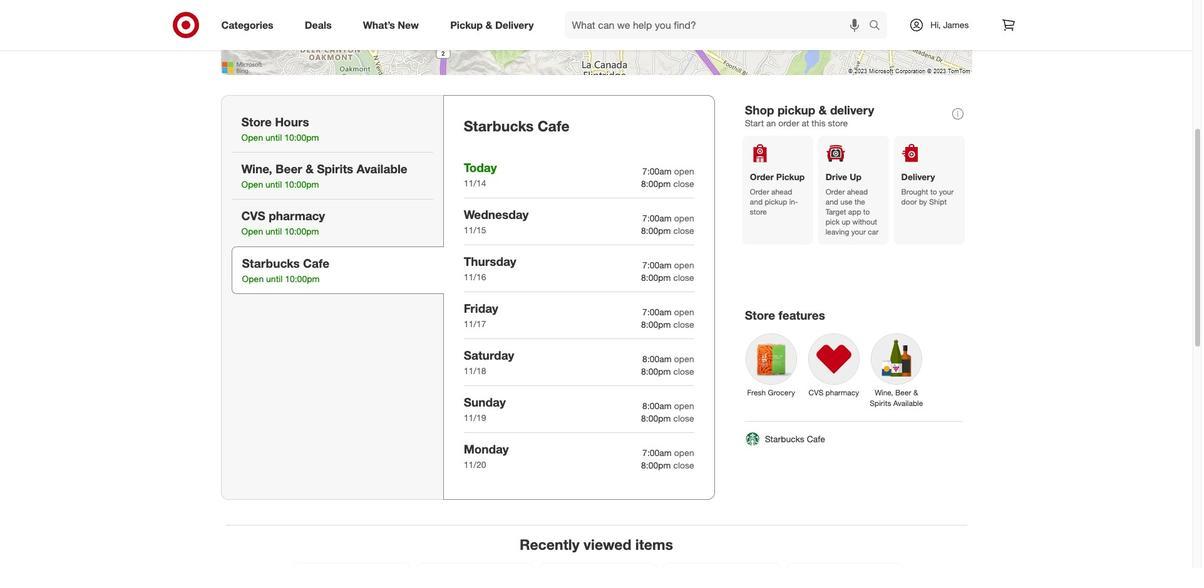 Task type: describe. For each thing, give the bounding box(es) containing it.
close for today
[[673, 178, 694, 189]]

8:00am open 8:00pm close for sunday
[[641, 401, 694, 424]]

shop
[[745, 103, 774, 117]]

open for starbucks cafe
[[242, 274, 264, 284]]

0 vertical spatial delivery
[[495, 19, 534, 31]]

friday
[[464, 301, 498, 316]]

7:00am for monday
[[643, 448, 672, 458]]

up
[[850, 172, 862, 182]]

pickup inside order pickup order ahead and pickup in- store
[[765, 197, 787, 207]]

fresh grocery
[[747, 388, 795, 397]]

& for wine, beer & spirits available open until 10:00pm
[[306, 162, 314, 176]]

until for starbucks
[[266, 274, 283, 284]]

in-
[[789, 197, 798, 207]]

2 horizontal spatial starbucks
[[765, 434, 805, 445]]

cvs pharmacy
[[809, 388, 859, 397]]

an
[[767, 118, 776, 128]]

open for cvs pharmacy
[[241, 226, 263, 237]]

shipt
[[929, 197, 947, 207]]

what's
[[363, 19, 395, 31]]

drive
[[826, 172, 847, 182]]

hi, james
[[931, 19, 969, 30]]

10:00pm for hours
[[284, 132, 319, 143]]

monday 11/20
[[464, 442, 509, 470]]

8:00pm for sunday
[[641, 413, 671, 424]]

0 vertical spatial starbucks cafe
[[464, 117, 570, 135]]

11/16
[[464, 272, 486, 282]]

8:00pm for monday
[[641, 460, 671, 471]]

available for wine, beer & spirits available open until 10:00pm
[[357, 162, 407, 176]]

beer for wine, beer & spirits available open until 10:00pm
[[276, 162, 302, 176]]

saturday
[[464, 348, 514, 362]]

8:00pm for thursday
[[641, 272, 671, 283]]

7:00am for today
[[643, 166, 672, 177]]

11/17
[[464, 319, 486, 329]]

spirits for wine, beer & spirits available
[[870, 399, 891, 408]]

monday
[[464, 442, 509, 456]]

what's new link
[[352, 11, 435, 39]]

and for order
[[750, 197, 763, 207]]

fresh
[[747, 388, 766, 397]]

8:00am for sunday
[[643, 401, 672, 411]]

and for drive
[[826, 197, 838, 207]]

open for store hours
[[241, 132, 263, 143]]

viewed
[[584, 536, 632, 553]]

open for monday
[[674, 448, 694, 458]]

cvs for cvs pharmacy open until 10:00pm
[[241, 209, 265, 223]]

sunday
[[464, 395, 506, 409]]

11/18
[[464, 366, 486, 376]]

hi,
[[931, 19, 941, 30]]

wednesday
[[464, 207, 529, 222]]

start
[[745, 118, 764, 128]]

11/15
[[464, 225, 486, 235]]

your inside delivery brought to your door by shipt
[[939, 187, 954, 197]]

today 11/14
[[464, 160, 497, 189]]

delivery inside delivery brought to your door by shipt
[[902, 172, 935, 182]]

ahead for pickup
[[771, 187, 792, 197]]

cvs for cvs pharmacy
[[809, 388, 824, 397]]

close for thursday
[[673, 272, 694, 283]]

8:00pm for saturday
[[641, 366, 671, 377]]

drive up order ahead and use the target app to pick up without leaving your car
[[826, 172, 879, 237]]

pick
[[826, 217, 840, 227]]

pharmacy for cvs pharmacy open until 10:00pm
[[269, 209, 325, 223]]

8:00pm for wednesday
[[641, 225, 671, 236]]

at
[[802, 118, 809, 128]]

starbucks cafe open until 10:00pm
[[242, 256, 329, 284]]

7:00am for friday
[[643, 307, 672, 317]]

10:00pm for pharmacy
[[284, 226, 319, 237]]

cafe inside starbucks cafe open until 10:00pm
[[303, 256, 329, 271]]

fresh grocery link
[[740, 328, 803, 401]]

11/19
[[464, 413, 486, 423]]

sunday 11/19
[[464, 395, 506, 423]]

this
[[812, 118, 826, 128]]

wine, for wine, beer & spirits available
[[875, 388, 893, 397]]

recently viewed items
[[520, 536, 673, 553]]

store capabilities with hours, vertical tabs tab list
[[221, 95, 444, 500]]

& for shop pickup & delivery start an order at this store
[[819, 103, 827, 117]]

close for sunday
[[673, 413, 694, 424]]

open for sunday
[[674, 401, 694, 411]]

grocery
[[768, 388, 795, 397]]

today
[[464, 160, 497, 175]]

pickup inside shop pickup & delivery start an order at this store
[[778, 103, 816, 117]]

search button
[[864, 11, 894, 41]]

beer for wine, beer & spirits available
[[895, 388, 912, 397]]

up
[[842, 217, 851, 227]]

& for wine, beer & spirits available
[[914, 388, 918, 397]]

close for friday
[[673, 319, 694, 330]]

saturday 11/18
[[464, 348, 514, 376]]

close for saturday
[[673, 366, 694, 377]]

order pickup order ahead and pickup in- store
[[750, 172, 805, 217]]



Task type: vqa. For each thing, say whether or not it's contained in the screenshot.


Task type: locate. For each thing, give the bounding box(es) containing it.
pharmacy left wine, beer & spirits available
[[826, 388, 859, 397]]

1 vertical spatial pickup
[[765, 197, 787, 207]]

0 horizontal spatial cvs
[[241, 209, 265, 223]]

until inside wine, beer & spirits available open until 10:00pm
[[266, 179, 282, 190]]

10:00pm inside starbucks cafe open until 10:00pm
[[285, 274, 320, 284]]

7 open from the top
[[674, 448, 694, 458]]

1 vertical spatial store
[[745, 308, 775, 322]]

6 8:00pm from the top
[[641, 413, 671, 424]]

until inside 'store hours open until 10:00pm'
[[266, 132, 282, 143]]

4 close from the top
[[673, 319, 694, 330]]

0 horizontal spatial spirits
[[317, 162, 353, 176]]

2 vertical spatial starbucks
[[765, 434, 805, 445]]

ahead up the in- on the right
[[771, 187, 792, 197]]

close
[[673, 178, 694, 189], [673, 225, 694, 236], [673, 272, 694, 283], [673, 319, 694, 330], [673, 366, 694, 377], [673, 413, 694, 424], [673, 460, 694, 471]]

1 horizontal spatial available
[[893, 399, 923, 408]]

7 close from the top
[[673, 460, 694, 471]]

1 vertical spatial cvs
[[809, 388, 824, 397]]

2 horizontal spatial cafe
[[807, 434, 825, 445]]

3 open from the top
[[674, 260, 694, 270]]

1 8:00am from the top
[[643, 354, 672, 364]]

store
[[828, 118, 848, 128], [750, 207, 767, 217]]

thursday 11/16
[[464, 254, 516, 282]]

james
[[943, 19, 969, 30]]

7:00am open 8:00pm close for today
[[641, 166, 694, 189]]

and inside order pickup order ahead and pickup in- store
[[750, 197, 763, 207]]

cafe
[[538, 117, 570, 135], [303, 256, 329, 271], [807, 434, 825, 445]]

10:00pm down hours
[[284, 132, 319, 143]]

1 horizontal spatial cafe
[[538, 117, 570, 135]]

0 vertical spatial to
[[931, 187, 937, 197]]

0 vertical spatial cvs
[[241, 209, 265, 223]]

open for thursday
[[674, 260, 694, 270]]

open for wednesday
[[674, 213, 694, 223]]

7 8:00pm from the top
[[641, 460, 671, 471]]

your inside drive up order ahead and use the target app to pick up without leaving your car
[[851, 227, 866, 237]]

7:00am open 8:00pm close for thursday
[[641, 260, 694, 283]]

until inside starbucks cafe open until 10:00pm
[[266, 274, 283, 284]]

wine, beer & spirits available link
[[865, 328, 928, 411]]

target
[[826, 207, 846, 217]]

7:00am for thursday
[[643, 260, 672, 270]]

0 horizontal spatial store
[[241, 115, 272, 129]]

11/14
[[464, 178, 486, 189]]

&
[[486, 19, 492, 31], [819, 103, 827, 117], [306, 162, 314, 176], [914, 388, 918, 397]]

1 vertical spatial starbucks cafe
[[765, 434, 825, 445]]

open for saturday
[[674, 354, 694, 364]]

2 close from the top
[[673, 225, 694, 236]]

0 vertical spatial pickup
[[778, 103, 816, 117]]

1 horizontal spatial to
[[931, 187, 937, 197]]

0 horizontal spatial delivery
[[495, 19, 534, 31]]

0 horizontal spatial your
[[851, 227, 866, 237]]

starbucks up today
[[464, 117, 534, 135]]

0 horizontal spatial beer
[[276, 162, 302, 176]]

store inside 'store hours open until 10:00pm'
[[241, 115, 272, 129]]

1 8:00am open 8:00pm close from the top
[[641, 354, 694, 377]]

10:00pm down cvs pharmacy open until 10:00pm
[[285, 274, 320, 284]]

5 open from the top
[[674, 354, 694, 364]]

8:00pm for friday
[[641, 319, 671, 330]]

cvs
[[241, 209, 265, 223], [809, 388, 824, 397]]

app
[[848, 207, 861, 217]]

pickup
[[450, 19, 483, 31], [776, 172, 805, 182]]

open inside wine, beer & spirits available open until 10:00pm
[[241, 179, 263, 190]]

7:00am open 8:00pm close for wednesday
[[641, 213, 694, 236]]

pickup up "order"
[[778, 103, 816, 117]]

2 8:00am from the top
[[643, 401, 672, 411]]

order for drive up
[[826, 187, 845, 197]]

features
[[779, 308, 825, 322]]

open
[[674, 166, 694, 177], [674, 213, 694, 223], [674, 260, 694, 270], [674, 307, 694, 317], [674, 354, 694, 364], [674, 401, 694, 411], [674, 448, 694, 458]]

1 horizontal spatial wine,
[[875, 388, 893, 397]]

5 close from the top
[[673, 366, 694, 377]]

shop pickup & delivery start an order at this store
[[745, 103, 874, 128]]

1 vertical spatial spirits
[[870, 399, 891, 408]]

the
[[855, 197, 865, 207]]

wednesday 11/15
[[464, 207, 529, 235]]

pickup left the in- on the right
[[765, 197, 787, 207]]

starbucks down cvs pharmacy open until 10:00pm
[[242, 256, 300, 271]]

until down hours
[[266, 132, 282, 143]]

available inside wine, beer & spirits available open until 10:00pm
[[357, 162, 407, 176]]

& inside shop pickup & delivery start an order at this store
[[819, 103, 827, 117]]

1 horizontal spatial and
[[826, 197, 838, 207]]

without
[[853, 217, 877, 227]]

ahead up the
[[847, 187, 868, 197]]

to up shipt
[[931, 187, 937, 197]]

1 open from the top
[[674, 166, 694, 177]]

10:00pm for cafe
[[285, 274, 320, 284]]

starbucks cafe down grocery
[[765, 434, 825, 445]]

cvs pharmacy link
[[803, 328, 865, 401]]

to inside drive up order ahead and use the target app to pick up without leaving your car
[[863, 207, 870, 217]]

wine, beer & spirits available
[[870, 388, 923, 408]]

store for store features
[[745, 308, 775, 322]]

10:00pm inside 'store hours open until 10:00pm'
[[284, 132, 319, 143]]

1 vertical spatial starbucks
[[242, 256, 300, 271]]

10:00pm up starbucks cafe open until 10:00pm
[[284, 226, 319, 237]]

deals
[[305, 19, 332, 31]]

until up starbucks cafe open until 10:00pm
[[266, 226, 282, 237]]

store left hours
[[241, 115, 272, 129]]

wine, inside wine, beer & spirits available open until 10:00pm
[[241, 162, 272, 176]]

to up without
[[863, 207, 870, 217]]

open inside starbucks cafe open until 10:00pm
[[242, 274, 264, 284]]

delivery
[[495, 19, 534, 31], [902, 172, 935, 182]]

until for store
[[266, 132, 282, 143]]

open inside cvs pharmacy open until 10:00pm
[[241, 226, 263, 237]]

starbucks cafe
[[464, 117, 570, 135], [765, 434, 825, 445]]

pharmacy for cvs pharmacy
[[826, 388, 859, 397]]

store inside order pickup order ahead and pickup in- store
[[750, 207, 767, 217]]

6 close from the top
[[673, 413, 694, 424]]

3 7:00am open 8:00pm close from the top
[[641, 260, 694, 283]]

2 7:00am open 8:00pm close from the top
[[641, 213, 694, 236]]

0 horizontal spatial ahead
[[771, 187, 792, 197]]

8:00am open 8:00pm close
[[641, 354, 694, 377], [641, 401, 694, 424]]

leaving
[[826, 227, 849, 237]]

delivery brought to your door by shipt
[[902, 172, 954, 207]]

0 vertical spatial store
[[241, 115, 272, 129]]

until for cvs
[[266, 226, 282, 237]]

starbucks down grocery
[[765, 434, 805, 445]]

until down cvs pharmacy open until 10:00pm
[[266, 274, 283, 284]]

1 horizontal spatial cvs
[[809, 388, 824, 397]]

0 vertical spatial 8:00am
[[643, 354, 672, 364]]

your down without
[[851, 227, 866, 237]]

order for order pickup
[[750, 187, 769, 197]]

0 vertical spatial cafe
[[538, 117, 570, 135]]

order
[[750, 172, 774, 182], [750, 187, 769, 197], [826, 187, 845, 197]]

10:00pm inside wine, beer & spirits available open until 10:00pm
[[284, 179, 319, 190]]

0 vertical spatial your
[[939, 187, 954, 197]]

1 horizontal spatial delivery
[[902, 172, 935, 182]]

0 vertical spatial 8:00am open 8:00pm close
[[641, 354, 694, 377]]

1 horizontal spatial store
[[745, 308, 775, 322]]

categories link
[[211, 11, 289, 39]]

available inside wine, beer & spirits available
[[893, 399, 923, 408]]

6 open from the top
[[674, 401, 694, 411]]

1 and from the left
[[750, 197, 763, 207]]

until up cvs pharmacy open until 10:00pm
[[266, 179, 282, 190]]

open for friday
[[674, 307, 694, 317]]

store left features
[[745, 308, 775, 322]]

pickup right new
[[450, 19, 483, 31]]

10:00pm
[[284, 132, 319, 143], [284, 179, 319, 190], [284, 226, 319, 237], [285, 274, 320, 284]]

1 vertical spatial 8:00am
[[643, 401, 672, 411]]

7:00am
[[643, 166, 672, 177], [643, 213, 672, 223], [643, 260, 672, 270], [643, 307, 672, 317], [643, 448, 672, 458]]

1 vertical spatial to
[[863, 207, 870, 217]]

pickup up the in- on the right
[[776, 172, 805, 182]]

close for wednesday
[[673, 225, 694, 236]]

7:00am open 8:00pm close for friday
[[641, 307, 694, 330]]

starbucks cafe up today
[[464, 117, 570, 135]]

beer inside wine, beer & spirits available open until 10:00pm
[[276, 162, 302, 176]]

1 horizontal spatial starbucks
[[464, 117, 534, 135]]

beer inside wine, beer & spirits available
[[895, 388, 912, 397]]

8:00pm
[[641, 178, 671, 189], [641, 225, 671, 236], [641, 272, 671, 283], [641, 319, 671, 330], [641, 366, 671, 377], [641, 413, 671, 424], [641, 460, 671, 471]]

7:00am open 8:00pm close
[[641, 166, 694, 189], [641, 213, 694, 236], [641, 260, 694, 283], [641, 307, 694, 330], [641, 448, 694, 471]]

0 vertical spatial store
[[828, 118, 848, 128]]

store inside shop pickup & delivery start an order at this store
[[828, 118, 848, 128]]

pharmacy
[[269, 209, 325, 223], [826, 388, 859, 397]]

ahead inside order pickup order ahead and pickup in- store
[[771, 187, 792, 197]]

1 horizontal spatial your
[[939, 187, 954, 197]]

1 vertical spatial available
[[893, 399, 923, 408]]

& inside wine, beer & spirits available open until 10:00pm
[[306, 162, 314, 176]]

4 7:00am open 8:00pm close from the top
[[641, 307, 694, 330]]

1 horizontal spatial beer
[[895, 388, 912, 397]]

10:00pm inside cvs pharmacy open until 10:00pm
[[284, 226, 319, 237]]

cvs inside cvs pharmacy open until 10:00pm
[[241, 209, 265, 223]]

categories
[[221, 19, 273, 31]]

8:00am open 8:00pm close for saturday
[[641, 354, 694, 377]]

and
[[750, 197, 763, 207], [826, 197, 838, 207]]

and up target
[[826, 197, 838, 207]]

spirits for wine, beer & spirits available open until 10:00pm
[[317, 162, 353, 176]]

store hours open until 10:00pm
[[241, 115, 319, 143]]

car
[[868, 227, 879, 237]]

0 horizontal spatial and
[[750, 197, 763, 207]]

0 vertical spatial pharmacy
[[269, 209, 325, 223]]

1 vertical spatial pickup
[[776, 172, 805, 182]]

1 horizontal spatial ahead
[[847, 187, 868, 197]]

5 7:00am open 8:00pm close from the top
[[641, 448, 694, 471]]

to inside delivery brought to your door by shipt
[[931, 187, 937, 197]]

0 vertical spatial spirits
[[317, 162, 353, 176]]

spirits inside wine, beer & spirits available open until 10:00pm
[[317, 162, 353, 176]]

store features
[[745, 308, 825, 322]]

3 8:00pm from the top
[[641, 272, 671, 283]]

spirits inside wine, beer & spirits available
[[870, 399, 891, 408]]

1 horizontal spatial store
[[828, 118, 848, 128]]

wine, for wine, beer & spirits available open until 10:00pm
[[241, 162, 272, 176]]

0 horizontal spatial cafe
[[303, 256, 329, 271]]

ahead inside drive up order ahead and use the target app to pick up without leaving your car
[[847, 187, 868, 197]]

1 vertical spatial wine,
[[875, 388, 893, 397]]

8:00pm for today
[[641, 178, 671, 189]]

4 7:00am from the top
[[643, 307, 672, 317]]

What can we help you find? suggestions appear below search field
[[565, 11, 872, 39]]

new
[[398, 19, 419, 31]]

spirits
[[317, 162, 353, 176], [870, 399, 891, 408]]

deals link
[[294, 11, 347, 39]]

7:00am open 8:00pm close for monday
[[641, 448, 694, 471]]

and inside drive up order ahead and use the target app to pick up without leaving your car
[[826, 197, 838, 207]]

11/20
[[464, 460, 486, 470]]

available for wine, beer & spirits available
[[893, 399, 923, 408]]

0 horizontal spatial to
[[863, 207, 870, 217]]

4 8:00pm from the top
[[641, 319, 671, 330]]

10:00pm up cvs pharmacy open until 10:00pm
[[284, 179, 319, 190]]

0 horizontal spatial available
[[357, 162, 407, 176]]

use
[[841, 197, 853, 207]]

and left the in- on the right
[[750, 197, 763, 207]]

ahead for up
[[847, 187, 868, 197]]

2 and from the left
[[826, 197, 838, 207]]

open for today
[[674, 166, 694, 177]]

2 open from the top
[[674, 213, 694, 223]]

1 horizontal spatial pickup
[[776, 172, 805, 182]]

1 7:00am from the top
[[643, 166, 672, 177]]

order
[[779, 118, 799, 128]]

4 open from the top
[[674, 307, 694, 317]]

your
[[939, 187, 954, 197], [851, 227, 866, 237]]

store
[[241, 115, 272, 129], [745, 308, 775, 322]]

delivery
[[830, 103, 874, 117]]

your up shipt
[[939, 187, 954, 197]]

friday 11/17
[[464, 301, 498, 329]]

wine, beer & spirits available open until 10:00pm
[[241, 162, 407, 190]]

store for store hours open until 10:00pm
[[241, 115, 272, 129]]

1 close from the top
[[673, 178, 694, 189]]

cvs pharmacy open until 10:00pm
[[241, 209, 325, 237]]

2 8:00pm from the top
[[641, 225, 671, 236]]

8:00am for saturday
[[643, 354, 672, 364]]

0 vertical spatial starbucks
[[464, 117, 534, 135]]

2 vertical spatial cafe
[[807, 434, 825, 445]]

starbucks
[[464, 117, 534, 135], [242, 256, 300, 271], [765, 434, 805, 445]]

open inside 'store hours open until 10:00pm'
[[241, 132, 263, 143]]

3 close from the top
[[673, 272, 694, 283]]

0 vertical spatial wine,
[[241, 162, 272, 176]]

brought
[[902, 187, 928, 197]]

hours
[[275, 115, 309, 129]]

1 vertical spatial store
[[750, 207, 767, 217]]

2 8:00am open 8:00pm close from the top
[[641, 401, 694, 424]]

1 vertical spatial pharmacy
[[826, 388, 859, 397]]

until
[[266, 132, 282, 143], [266, 179, 282, 190], [266, 226, 282, 237], [266, 274, 283, 284]]

1 7:00am open 8:00pm close from the top
[[641, 166, 694, 189]]

pharmacy down wine, beer & spirits available open until 10:00pm
[[269, 209, 325, 223]]

pharmacy inside cvs pharmacy open until 10:00pm
[[269, 209, 325, 223]]

wine, inside wine, beer & spirits available
[[875, 388, 893, 397]]

8:00am
[[643, 354, 672, 364], [643, 401, 672, 411]]

0 vertical spatial pickup
[[450, 19, 483, 31]]

close for monday
[[673, 460, 694, 471]]

to
[[931, 187, 937, 197], [863, 207, 870, 217]]

3 7:00am from the top
[[643, 260, 672, 270]]

& inside wine, beer & spirits available
[[914, 388, 918, 397]]

items
[[636, 536, 673, 553]]

0 horizontal spatial store
[[750, 207, 767, 217]]

5 7:00am from the top
[[643, 448, 672, 458]]

0 horizontal spatial wine,
[[241, 162, 272, 176]]

pickup
[[778, 103, 816, 117], [765, 197, 787, 207]]

0 horizontal spatial starbucks cafe
[[464, 117, 570, 135]]

wine, down 'store hours open until 10:00pm'
[[241, 162, 272, 176]]

pickup inside order pickup order ahead and pickup in- store
[[776, 172, 805, 182]]

1 vertical spatial 8:00am open 8:00pm close
[[641, 401, 694, 424]]

0 horizontal spatial pharmacy
[[269, 209, 325, 223]]

by
[[919, 197, 927, 207]]

1 horizontal spatial spirits
[[870, 399, 891, 408]]

2 7:00am from the top
[[643, 213, 672, 223]]

wine, right cvs pharmacy
[[875, 388, 893, 397]]

1 vertical spatial cafe
[[303, 256, 329, 271]]

what's new
[[363, 19, 419, 31]]

1 vertical spatial delivery
[[902, 172, 935, 182]]

order inside drive up order ahead and use the target app to pick up without leaving your car
[[826, 187, 845, 197]]

pickup & delivery link
[[440, 11, 550, 39]]

0 vertical spatial beer
[[276, 162, 302, 176]]

wine,
[[241, 162, 272, 176], [875, 388, 893, 397]]

1 horizontal spatial starbucks cafe
[[765, 434, 825, 445]]

7:00am for wednesday
[[643, 213, 672, 223]]

1 8:00pm from the top
[[641, 178, 671, 189]]

1 ahead from the left
[[771, 187, 792, 197]]

2 ahead from the left
[[847, 187, 868, 197]]

search
[[864, 20, 894, 32]]

door
[[902, 197, 917, 207]]

thursday
[[464, 254, 516, 269]]

until inside cvs pharmacy open until 10:00pm
[[266, 226, 282, 237]]

0 vertical spatial available
[[357, 162, 407, 176]]

1 vertical spatial beer
[[895, 388, 912, 397]]

5 8:00pm from the top
[[641, 366, 671, 377]]

beer
[[276, 162, 302, 176], [895, 388, 912, 397]]

1 vertical spatial your
[[851, 227, 866, 237]]

1 horizontal spatial pharmacy
[[826, 388, 859, 397]]

pickup & delivery
[[450, 19, 534, 31]]

0 horizontal spatial starbucks
[[242, 256, 300, 271]]

0 horizontal spatial pickup
[[450, 19, 483, 31]]

starbucks inside starbucks cafe open until 10:00pm
[[242, 256, 300, 271]]

recently
[[520, 536, 580, 553]]



